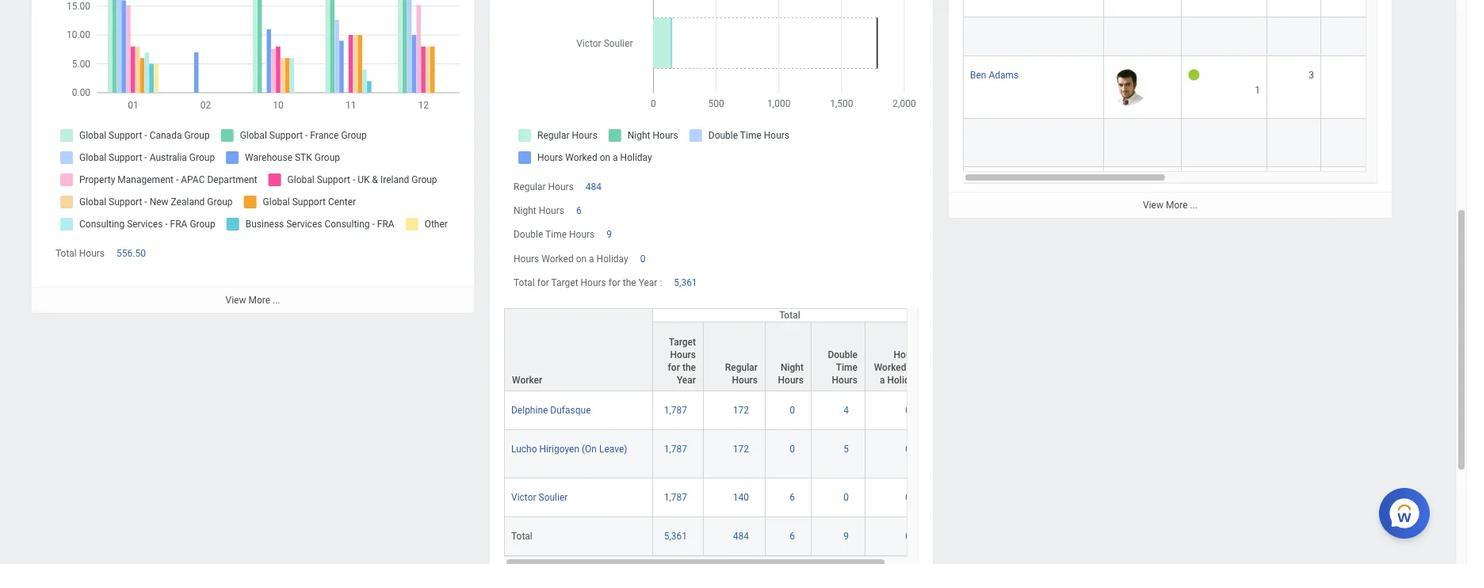 Task type: describe. For each thing, give the bounding box(es) containing it.
0 vertical spatial 6
[[576, 206, 582, 217]]

0 vertical spatial 5,361 button
[[674, 277, 700, 289]]

172 button for 4
[[733, 404, 752, 417]]

0 horizontal spatial for
[[537, 277, 549, 288]]

target hours for the year
[[668, 337, 696, 386]]

556.50 button
[[117, 248, 148, 260]]

row containing target hours for the year
[[504, 309, 928, 392]]

0 horizontal spatial regular hours
[[514, 182, 574, 193]]

total for total hours
[[56, 248, 77, 259]]

total inside popup button
[[780, 310, 801, 321]]

9 for leftmost 9 button
[[607, 230, 612, 241]]

0 vertical spatial 6 button
[[576, 205, 584, 218]]

ben adams link
[[971, 67, 1019, 81]]

1,787 for delphine dufasque
[[664, 405, 688, 416]]

4 button
[[844, 404, 852, 417]]

0 vertical spatial year
[[639, 277, 658, 288]]

worker column header
[[504, 308, 653, 392]]

double time hours column header
[[812, 309, 866, 392]]

hours inside overtime trending by month element
[[79, 248, 105, 259]]

172 for 4
[[733, 405, 749, 416]]

total for total for target hours for the year :
[[514, 277, 535, 288]]

regular hours inside popup button
[[725, 362, 758, 386]]

delphine
[[511, 405, 548, 416]]

lucho hirigoyen (on leave) link
[[511, 441, 628, 455]]

worker button
[[505, 309, 653, 391]]

0 vertical spatial 484
[[586, 182, 602, 193]]

employee's photo (ben adams) image
[[1111, 69, 1147, 106]]

more for the employee absence scorecard [bradford factor] element on the top right of the page
[[1166, 200, 1188, 211]]

soulier
[[539, 492, 568, 504]]

total for target hours for the year :
[[514, 277, 662, 288]]

total button
[[653, 309, 927, 322]]

hours inside night hours popup button
[[778, 375, 804, 386]]

6 button for 5,361
[[790, 531, 798, 543]]

victor soulier
[[511, 492, 568, 504]]

the inside target hours for the year
[[683, 362, 696, 373]]

0 horizontal spatial time
[[546, 230, 567, 241]]

delphine dufasque
[[511, 405, 591, 416]]

1,787 for victor soulier
[[664, 492, 688, 504]]

view more ... link for the employee absence scorecard [bradford factor] element on the top right of the page
[[949, 192, 1393, 218]]

regular hours column header
[[704, 309, 766, 392]]

6 button for 1,787
[[790, 492, 798, 504]]

double time hours inside popup button
[[828, 350, 858, 386]]

row containing victor soulier
[[504, 479, 928, 518]]

0 vertical spatial regular
[[514, 182, 546, 193]]

view more ... for view more ... link corresponding to overtime trending by month element
[[226, 295, 280, 306]]

0 vertical spatial on
[[576, 253, 587, 265]]

overtime trending by month element
[[32, 0, 474, 314]]

0 vertical spatial the
[[623, 277, 637, 288]]

regular hours button
[[704, 323, 765, 391]]

time inside double time hours
[[836, 362, 858, 373]]

4
[[844, 405, 849, 416]]

5,361 for bottom 5,361 button
[[664, 531, 688, 542]]

6 for 5,361
[[790, 531, 795, 542]]

worker
[[512, 375, 543, 386]]

1 vertical spatial 5,361 button
[[664, 531, 690, 543]]

hours inside double time hours
[[832, 375, 858, 386]]

lucho hirigoyen (on leave)
[[511, 444, 628, 455]]

hours inside target hours for the year
[[671, 350, 696, 361]]

140 button
[[733, 492, 752, 504]]

for inside target hours for the year
[[668, 362, 680, 373]]

target hours for the year button
[[653, 323, 703, 391]]

hirigoyen
[[540, 444, 580, 455]]

row containing delphine dufasque
[[504, 392, 928, 431]]

556.50
[[117, 248, 146, 259]]

0 vertical spatial double
[[514, 230, 543, 241]]

0 horizontal spatial a
[[589, 253, 594, 265]]

night hours column header
[[766, 309, 812, 392]]

... for the employee absence scorecard [bradford factor] element on the top right of the page
[[1191, 200, 1198, 211]]

1 horizontal spatial 484 button
[[733, 531, 752, 543]]

0 horizontal spatial night hours
[[514, 206, 565, 217]]

0 horizontal spatial 9 button
[[607, 229, 615, 241]]

regular inside popup button
[[725, 362, 758, 373]]

1
[[1256, 85, 1261, 96]]

0 vertical spatial double time hours
[[514, 230, 595, 241]]

140
[[733, 492, 749, 504]]

172 button for 5
[[733, 443, 752, 456]]

1,787 button for lucho hirigoyen (on leave)
[[664, 443, 690, 456]]

hours inside regular hours popup button
[[732, 375, 758, 386]]

1,787 button for victor soulier
[[664, 492, 690, 504]]



Task type: vqa. For each thing, say whether or not it's contained in the screenshot.


Task type: locate. For each thing, give the bounding box(es) containing it.
victor soulier link
[[511, 489, 568, 504]]

0 vertical spatial target
[[552, 277, 579, 288]]

1,787 button left 140
[[664, 492, 690, 504]]

1 vertical spatial 172 button
[[733, 443, 752, 456]]

total for total element
[[511, 531, 533, 542]]

2 vertical spatial 6
[[790, 531, 795, 542]]

0 horizontal spatial view
[[226, 295, 246, 306]]

regular hours
[[514, 182, 574, 193], [725, 362, 758, 386]]

0 vertical spatial worked
[[542, 253, 574, 265]]

... inside overtime trending by month element
[[273, 295, 280, 306]]

1 horizontal spatial double time hours
[[828, 350, 858, 386]]

hours worked on a holiday button
[[866, 323, 927, 391]]

hours worked on a holiday right double time hours popup button
[[874, 350, 920, 386]]

0 horizontal spatial more
[[249, 295, 270, 306]]

1,787 right leave)
[[664, 444, 688, 455]]

0 horizontal spatial worked
[[542, 253, 574, 265]]

1 horizontal spatial 484
[[733, 531, 749, 542]]

0 vertical spatial 172
[[733, 405, 749, 416]]

for left :
[[609, 277, 621, 288]]

regular
[[514, 182, 546, 193], [725, 362, 758, 373]]

1,787 for lucho hirigoyen (on leave)
[[664, 444, 688, 455]]

worked up total for target hours for the year :
[[542, 253, 574, 265]]

employee absence scorecard [bradford factor] element
[[949, 0, 1468, 218]]

1 vertical spatial hours worked on a holiday
[[874, 350, 920, 386]]

1 horizontal spatial night hours
[[778, 362, 804, 386]]

1 horizontal spatial hours worked on a holiday
[[874, 350, 920, 386]]

6 for 1,787
[[790, 492, 795, 504]]

total element
[[511, 528, 533, 542]]

1 vertical spatial regular
[[725, 362, 758, 373]]

view inside the employee absence scorecard [bradford factor] element
[[1144, 200, 1164, 211]]

view for the employee absence scorecard [bradford factor] element on the top right of the page
[[1144, 200, 1164, 211]]

1 1,787 from the top
[[664, 405, 688, 416]]

0 horizontal spatial holiday
[[597, 253, 629, 265]]

1,787 button for delphine dufasque
[[664, 404, 690, 417]]

the left :
[[623, 277, 637, 288]]

0 horizontal spatial 484 button
[[586, 181, 604, 194]]

for
[[537, 277, 549, 288], [609, 277, 621, 288], [668, 362, 680, 373]]

view more ... link
[[949, 192, 1393, 218], [32, 287, 474, 314]]

1 vertical spatial time
[[836, 362, 858, 373]]

time up the 4
[[836, 362, 858, 373]]

172 down regular hours popup button
[[733, 405, 749, 416]]

1 horizontal spatial view
[[1144, 200, 1164, 211]]

0 horizontal spatial 484
[[586, 182, 602, 193]]

172
[[733, 405, 749, 416], [733, 444, 749, 455]]

0
[[641, 253, 646, 265], [790, 405, 795, 416], [906, 405, 911, 416], [790, 444, 795, 455], [906, 444, 911, 455], [844, 492, 849, 504], [906, 492, 911, 504], [906, 531, 911, 542]]

time up total for target hours for the year :
[[546, 230, 567, 241]]

484 button
[[586, 181, 604, 194], [733, 531, 752, 543]]

double left the hours worked on a holiday popup button
[[828, 350, 858, 361]]

0 button
[[641, 253, 648, 265], [790, 404, 798, 417], [906, 404, 914, 417], [790, 443, 798, 456], [906, 443, 914, 456], [844, 492, 852, 504], [906, 492, 914, 504], [906, 531, 914, 543]]

view more ... inside the employee absence scorecard [bradford factor] element
[[1144, 200, 1198, 211]]

time
[[546, 230, 567, 241], [836, 362, 858, 373]]

0 vertical spatial view more ... link
[[949, 192, 1393, 218]]

view
[[1144, 200, 1164, 211], [226, 295, 246, 306]]

1 vertical spatial 5,361
[[664, 531, 688, 542]]

a right double time hours popup button
[[880, 375, 885, 386]]

1 vertical spatial double
[[828, 350, 858, 361]]

1 horizontal spatial view more ... link
[[949, 192, 1393, 218]]

worked right double time hours popup button
[[874, 362, 907, 373]]

hours worked on a holiday inside popup button
[[874, 350, 920, 386]]

1 horizontal spatial more
[[1166, 200, 1188, 211]]

the
[[623, 277, 637, 288], [683, 362, 696, 373]]

0 horizontal spatial ...
[[273, 295, 280, 306]]

2 vertical spatial 1,787
[[664, 492, 688, 504]]

holiday up total for target hours for the year :
[[597, 253, 629, 265]]

0 vertical spatial more
[[1166, 200, 1188, 211]]

0 horizontal spatial view more ...
[[226, 295, 280, 306]]

view more ... link for overtime trending by month element
[[32, 287, 474, 314]]

0 vertical spatial 1,787
[[664, 405, 688, 416]]

double time hours up total for target hours for the year :
[[514, 230, 595, 241]]

night hours
[[514, 206, 565, 217], [778, 362, 804, 386]]

1 vertical spatial 172
[[733, 444, 749, 455]]

1 horizontal spatial time
[[836, 362, 858, 373]]

1,787 button
[[664, 404, 690, 417], [664, 443, 690, 456], [664, 492, 690, 504]]

0 horizontal spatial target
[[552, 277, 579, 288]]

1 horizontal spatial year
[[677, 375, 696, 386]]

1,787 left 140
[[664, 492, 688, 504]]

:
[[660, 277, 662, 288]]

1 vertical spatial year
[[677, 375, 696, 386]]

0 horizontal spatial 9
[[607, 230, 612, 241]]

1 vertical spatial view
[[226, 295, 246, 306]]

0 vertical spatial 1,787 button
[[664, 404, 690, 417]]

2 172 button from the top
[[733, 443, 752, 456]]

target up the worker popup button on the left of page
[[552, 277, 579, 288]]

1 horizontal spatial ...
[[1191, 200, 1198, 211]]

on
[[576, 253, 587, 265], [909, 362, 920, 373]]

1 vertical spatial a
[[880, 375, 885, 386]]

view more ... for the employee absence scorecard [bradford factor] element on the top right of the page view more ... link
[[1144, 200, 1198, 211]]

...
[[1191, 200, 1198, 211], [273, 295, 280, 306]]

1 vertical spatial 484 button
[[733, 531, 752, 543]]

total inside overtime trending by month element
[[56, 248, 77, 259]]

9 for bottom 9 button
[[844, 531, 849, 542]]

484
[[586, 182, 602, 193], [733, 531, 749, 542]]

0 vertical spatial ...
[[1191, 200, 1198, 211]]

172 button down regular hours popup button
[[733, 404, 752, 417]]

... for overtime trending by month element
[[273, 295, 280, 306]]

target
[[552, 277, 579, 288], [669, 337, 696, 348]]

1 horizontal spatial the
[[683, 362, 696, 373]]

2 horizontal spatial for
[[668, 362, 680, 373]]

0 vertical spatial regular hours
[[514, 182, 574, 193]]

3 1,787 button from the top
[[664, 492, 690, 504]]

1 horizontal spatial on
[[909, 362, 920, 373]]

0 vertical spatial view more ...
[[1144, 200, 1198, 211]]

0 vertical spatial time
[[546, 230, 567, 241]]

victor
[[511, 492, 537, 504]]

5,361 button
[[674, 277, 700, 289], [664, 531, 690, 543]]

hours worked on a holiday up total for target hours for the year :
[[514, 253, 629, 265]]

double
[[514, 230, 543, 241], [828, 350, 858, 361]]

1 vertical spatial regular hours
[[725, 362, 758, 386]]

row containing ben adams
[[964, 56, 1468, 119]]

1 vertical spatial worked
[[874, 362, 907, 373]]

leave)
[[599, 444, 628, 455]]

more inside overtime trending by month element
[[249, 295, 270, 306]]

target inside target hours for the year
[[669, 337, 696, 348]]

more for overtime trending by month element
[[249, 295, 270, 306]]

1 horizontal spatial 9
[[844, 531, 849, 542]]

2 1,787 button from the top
[[664, 443, 690, 456]]

view inside overtime trending by month element
[[226, 295, 246, 306]]

on up total for target hours for the year :
[[576, 253, 587, 265]]

1 horizontal spatial worked
[[874, 362, 907, 373]]

1 vertical spatial 6 button
[[790, 492, 798, 504]]

view more ...
[[1144, 200, 1198, 211], [226, 295, 280, 306]]

0 vertical spatial night
[[514, 206, 537, 217]]

ben adams
[[971, 70, 1019, 81]]

double inside popup button
[[828, 350, 858, 361]]

on right double time hours popup button
[[909, 362, 920, 373]]

1 horizontal spatial view more ...
[[1144, 200, 1198, 211]]

double time hours button
[[812, 323, 865, 391]]

6
[[576, 206, 582, 217], [790, 492, 795, 504], [790, 531, 795, 542]]

row
[[964, 0, 1468, 18], [964, 18, 1468, 56], [964, 56, 1468, 119], [964, 119, 1468, 168], [964, 168, 1468, 216], [504, 308, 928, 392], [504, 309, 928, 392], [504, 392, 928, 431], [504, 431, 928, 479], [504, 479, 928, 518], [504, 518, 928, 557]]

1 vertical spatial ...
[[273, 295, 280, 306]]

total
[[56, 248, 77, 259], [514, 277, 535, 288], [780, 310, 801, 321], [511, 531, 533, 542]]

more inside the employee absence scorecard [bradford factor] element
[[1166, 200, 1188, 211]]

view more ... inside overtime trending by month element
[[226, 295, 280, 306]]

hours worked on a holiday
[[514, 253, 629, 265], [874, 350, 920, 386]]

0 horizontal spatial regular
[[514, 182, 546, 193]]

1 horizontal spatial a
[[880, 375, 885, 386]]

row containing lucho hirigoyen (on leave)
[[504, 431, 928, 479]]

1 vertical spatial double time hours
[[828, 350, 858, 386]]

2 1,787 from the top
[[664, 444, 688, 455]]

year
[[639, 277, 658, 288], [677, 375, 696, 386]]

1 172 button from the top
[[733, 404, 752, 417]]

more
[[1166, 200, 1188, 211], [249, 295, 270, 306]]

a up total for target hours for the year :
[[589, 253, 594, 265]]

lucho
[[511, 444, 537, 455]]

night
[[514, 206, 537, 217], [781, 362, 804, 373]]

5 button
[[844, 443, 852, 456]]

hours
[[548, 182, 574, 193], [539, 206, 565, 217], [569, 230, 595, 241], [79, 248, 105, 259], [514, 253, 539, 265], [581, 277, 606, 288], [671, 350, 696, 361], [894, 350, 920, 361], [732, 375, 758, 386], [778, 375, 804, 386], [832, 375, 858, 386]]

0 vertical spatial 9 button
[[607, 229, 615, 241]]

1 vertical spatial 1,787 button
[[664, 443, 690, 456]]

1 vertical spatial target
[[669, 337, 696, 348]]

0 vertical spatial 9
[[607, 230, 612, 241]]

1 vertical spatial holiday
[[888, 375, 920, 386]]

year inside target hours for the year
[[677, 375, 696, 386]]

double up total for target hours for the year :
[[514, 230, 543, 241]]

172 for 5
[[733, 444, 749, 455]]

0 horizontal spatial year
[[639, 277, 658, 288]]

delphine dufasque link
[[511, 402, 591, 416]]

9 button
[[607, 229, 615, 241], [844, 531, 852, 543]]

adams
[[989, 70, 1019, 81]]

night hours inside popup button
[[778, 362, 804, 386]]

holiday inside hours worked on a holiday
[[888, 375, 920, 386]]

1 vertical spatial night hours
[[778, 362, 804, 386]]

worked
[[542, 253, 574, 265], [874, 362, 907, 373]]

6 button
[[576, 205, 584, 218], [790, 492, 798, 504], [790, 531, 798, 543]]

1 1,787 button from the top
[[664, 404, 690, 417]]

0 horizontal spatial hours worked on a holiday
[[514, 253, 629, 265]]

(on
[[582, 444, 597, 455]]

1,787
[[664, 405, 688, 416], [664, 444, 688, 455], [664, 492, 688, 504]]

1,787 button down target hours for the year
[[664, 404, 690, 417]]

2 vertical spatial 1,787 button
[[664, 492, 690, 504]]

0 horizontal spatial view more ... link
[[32, 287, 474, 314]]

total hours
[[56, 248, 105, 259]]

target hours for the year column header
[[653, 309, 704, 392]]

172 button up 140
[[733, 443, 752, 456]]

0 horizontal spatial night
[[514, 206, 537, 217]]

double time hours
[[514, 230, 595, 241], [828, 350, 858, 386]]

9
[[607, 230, 612, 241], [844, 531, 849, 542]]

5
[[844, 444, 849, 455]]

1 horizontal spatial for
[[609, 277, 621, 288]]

night inside night hours
[[781, 362, 804, 373]]

... inside the employee absence scorecard [bradford factor] element
[[1191, 200, 1198, 211]]

view for overtime trending by month element
[[226, 295, 246, 306]]

a inside hours worked on a holiday
[[880, 375, 885, 386]]

3
[[1309, 70, 1315, 81]]

worked inside popup button
[[874, 362, 907, 373]]

1 horizontal spatial target
[[669, 337, 696, 348]]

hours inside hours worked on a holiday
[[894, 350, 920, 361]]

a
[[589, 253, 594, 265], [880, 375, 885, 386]]

5,361
[[674, 277, 698, 288], [664, 531, 688, 542]]

1 vertical spatial view more ...
[[226, 295, 280, 306]]

172 up 140
[[733, 444, 749, 455]]

for up the worker popup button on the left of page
[[537, 277, 549, 288]]

5,361 for 5,361 button to the top
[[674, 277, 698, 288]]

3 1,787 from the top
[[664, 492, 688, 504]]

holiday
[[597, 253, 629, 265], [888, 375, 920, 386]]

0 horizontal spatial on
[[576, 253, 587, 265]]

on inside hours worked on a holiday
[[909, 362, 920, 373]]

year left regular hours popup button
[[677, 375, 696, 386]]

1 vertical spatial more
[[249, 295, 270, 306]]

1 vertical spatial 1,787
[[664, 444, 688, 455]]

1 vertical spatial 9 button
[[844, 531, 852, 543]]

2 172 from the top
[[733, 444, 749, 455]]

1 vertical spatial on
[[909, 362, 920, 373]]

0 vertical spatial 5,361
[[674, 277, 698, 288]]

for left regular hours popup button
[[668, 362, 680, 373]]

1 horizontal spatial double
[[828, 350, 858, 361]]

night hours button
[[766, 323, 811, 391]]

1 horizontal spatial night
[[781, 362, 804, 373]]

1 vertical spatial 484
[[733, 531, 749, 542]]

ben
[[971, 70, 987, 81]]

1 172 from the top
[[733, 405, 749, 416]]

1 vertical spatial 9
[[844, 531, 849, 542]]

0 vertical spatial hours worked on a holiday
[[514, 253, 629, 265]]

holiday right double time hours popup button
[[888, 375, 920, 386]]

year left :
[[639, 277, 658, 288]]

1 vertical spatial the
[[683, 362, 696, 373]]

cell
[[964, 0, 1105, 18], [1105, 0, 1182, 18], [1182, 0, 1268, 18], [1268, 0, 1322, 18], [1322, 0, 1392, 18], [964, 18, 1105, 56], [1105, 18, 1182, 56], [1182, 18, 1268, 56], [1268, 18, 1322, 56], [1322, 18, 1392, 56], [964, 119, 1105, 168], [1105, 119, 1182, 168], [1182, 119, 1268, 168], [1268, 119, 1322, 168], [1322, 119, 1392, 168], [964, 168, 1105, 216], [1105, 168, 1182, 216], [1182, 168, 1268, 216], [1268, 168, 1322, 216], [1322, 168, 1392, 216]]

the left regular hours popup button
[[683, 362, 696, 373]]

target left regular hours column header at the bottom
[[669, 337, 696, 348]]

1 vertical spatial night
[[781, 362, 804, 373]]

1,787 down target hours for the year
[[664, 405, 688, 416]]

172 button
[[733, 404, 752, 417], [733, 443, 752, 456]]

dufasque
[[551, 405, 591, 416]]

double time hours up the 4
[[828, 350, 858, 386]]

1,787 button right leave)
[[664, 443, 690, 456]]

1 horizontal spatial holiday
[[888, 375, 920, 386]]



